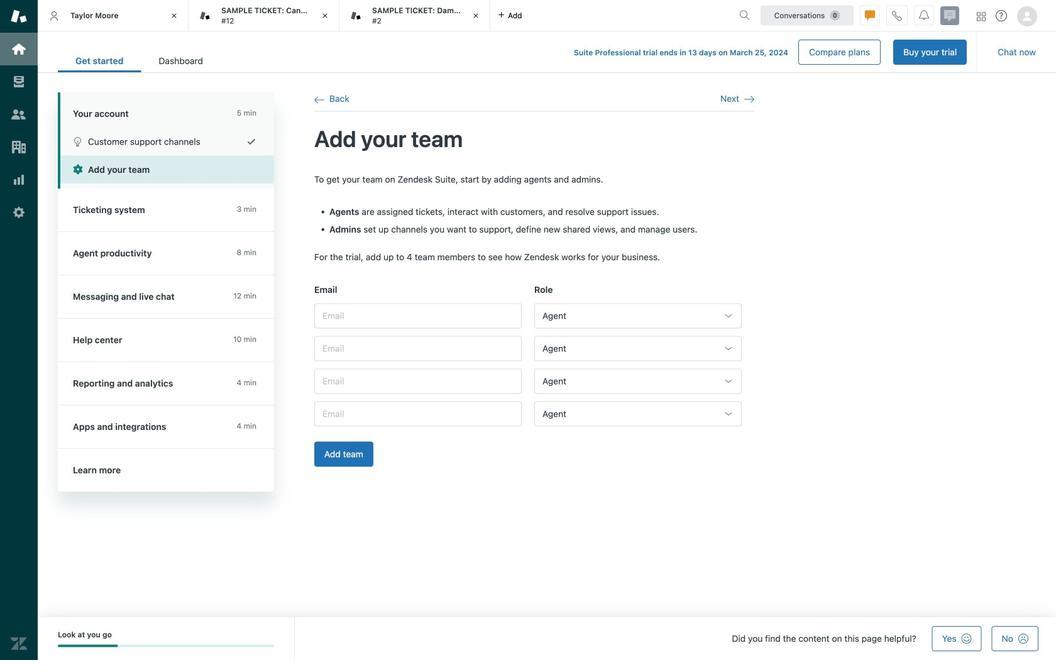 Task type: describe. For each thing, give the bounding box(es) containing it.
March 25, 2024 text field
[[730, 48, 789, 57]]

zendesk products image
[[977, 12, 986, 21]]

reporting image
[[11, 172, 27, 188]]

3 email field from the top
[[314, 369, 522, 394]]

button displays agent's chat status as away. image
[[865, 10, 875, 20]]

organizations image
[[11, 139, 27, 155]]

zendesk chat image
[[941, 6, 960, 25]]

content-title region
[[314, 124, 755, 153]]



Task type: vqa. For each thing, say whether or not it's contained in the screenshot.
fourth Email Field from the top
yes



Task type: locate. For each thing, give the bounding box(es) containing it.
region
[[314, 173, 755, 482]]

1 close image from the left
[[168, 9, 180, 22]]

4 email field from the top
[[314, 401, 522, 427]]

close image
[[168, 9, 180, 22], [319, 9, 331, 22]]

main element
[[0, 0, 38, 660]]

get help image
[[996, 10, 1007, 21]]

2 close image from the left
[[319, 9, 331, 22]]

admin image
[[11, 204, 27, 221]]

heading
[[58, 92, 274, 128]]

progress bar image
[[58, 645, 118, 647]]

notifications image
[[919, 10, 929, 20]]

tab list
[[58, 49, 221, 72]]

tab
[[38, 0, 189, 31], [189, 0, 340, 31], [340, 0, 491, 31], [141, 49, 221, 72]]

zendesk image
[[11, 636, 27, 652]]

2 email field from the top
[[314, 336, 522, 361]]

footer
[[38, 618, 1057, 660]]

close image
[[470, 9, 482, 22]]

get started image
[[11, 41, 27, 57]]

tabs tab list
[[38, 0, 735, 31]]

views image
[[11, 74, 27, 90]]

zendesk support image
[[11, 8, 27, 25]]

progress-bar progress bar
[[58, 645, 274, 647]]

Email field
[[314, 303, 522, 328], [314, 336, 522, 361], [314, 369, 522, 394], [314, 401, 522, 427]]

1 horizontal spatial close image
[[319, 9, 331, 22]]

0 horizontal spatial close image
[[168, 9, 180, 22]]

1 email field from the top
[[314, 303, 522, 328]]

customers image
[[11, 106, 27, 123]]



